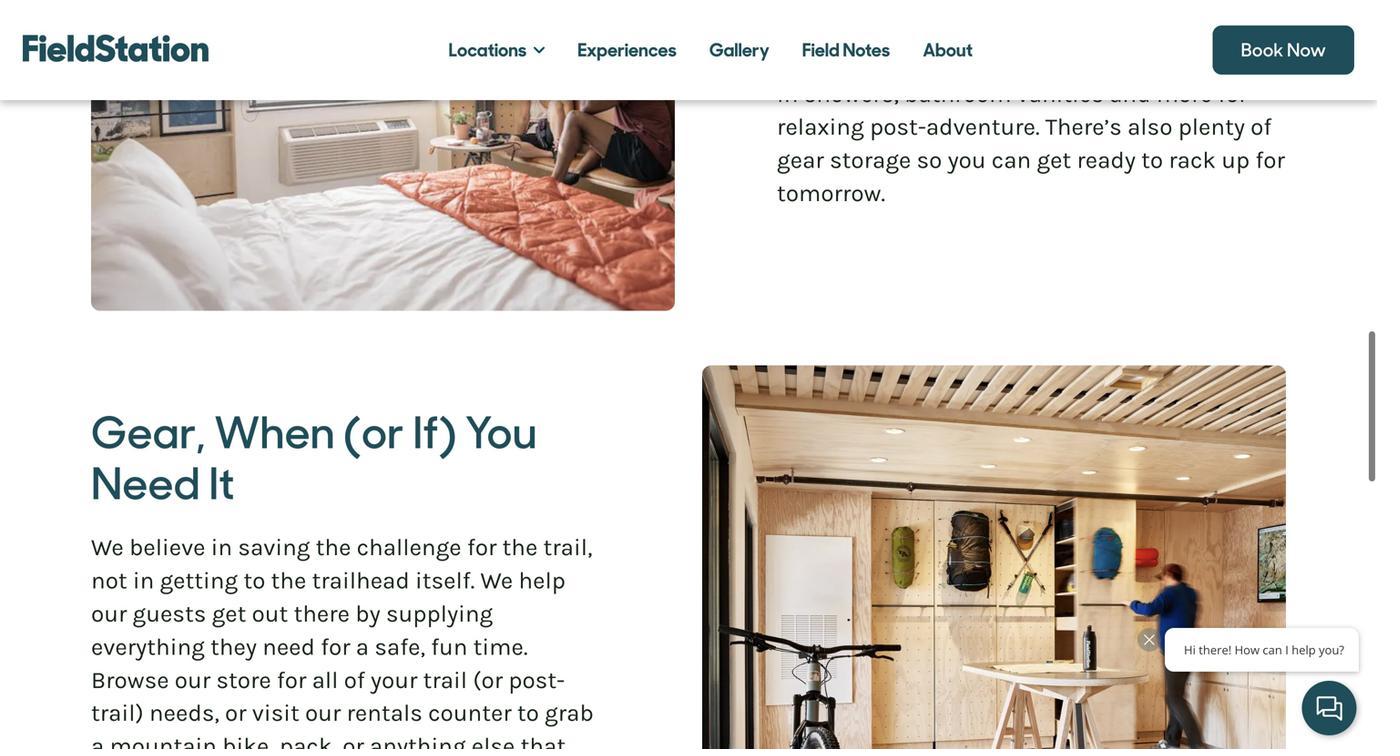 Task type: locate. For each thing, give the bounding box(es) containing it.
tomorrow.
[[777, 179, 886, 207]]

post- inside 'we believe in saving the challenge for the trail, not in getting to the trailhead itself. we help our guests get out there by supplying everything they need for a safe, fun time. browse our store for all of your trail (or post- trail) needs, or visit our rentals counter to grab a mountain bike, pack, or anything els'
[[509, 667, 565, 694]]

walk-
[[1228, 47, 1286, 75]]

we left help
[[481, 567, 513, 595]]

2 vertical spatial in
[[133, 567, 154, 595]]

with
[[777, 47, 825, 75]]

we
[[91, 534, 124, 562], [481, 567, 513, 595]]

beds,
[[1034, 47, 1092, 75]]

to
[[1142, 146, 1163, 174], [244, 567, 265, 595], [517, 700, 539, 728]]

0 horizontal spatial get
[[212, 600, 246, 628]]

1 horizontal spatial field
[[870, 0, 923, 8]]

0 horizontal spatial your
[[371, 667, 418, 694]]

1 vertical spatial our
[[175, 667, 211, 694]]

1 horizontal spatial (or
[[473, 667, 503, 694]]

our up pack,
[[305, 700, 341, 728]]

0 horizontal spatial a
[[91, 733, 104, 750]]

gear
[[777, 146, 824, 174]]

0 vertical spatial post-
[[870, 113, 926, 141]]

so left you
[[917, 146, 942, 174]]

challenge
[[357, 534, 462, 562]]

our
[[91, 600, 127, 628], [175, 667, 211, 694], [305, 700, 341, 728]]

0 vertical spatial (or
[[344, 405, 404, 462]]

0 vertical spatial field
[[870, 0, 923, 8]]

for up plenty
[[1218, 80, 1248, 108]]

mountain
[[110, 733, 217, 750]]

plenty
[[1178, 113, 1245, 141]]

to down the also
[[1142, 146, 1163, 174]]

your up room
[[1044, 0, 1091, 8]]

in down with
[[777, 80, 798, 108]]

linens,
[[1150, 47, 1222, 75]]

storage
[[830, 146, 911, 174]]

rentals
[[347, 700, 423, 728]]

0 vertical spatial or
[[225, 700, 247, 728]]

also
[[1128, 113, 1173, 141]]

of
[[844, 0, 865, 8], [1251, 113, 1272, 141], [344, 667, 365, 694]]

1 vertical spatial to
[[244, 567, 265, 595]]

0 vertical spatial in
[[777, 80, 798, 108]]

comfortable
[[897, 47, 1028, 75]]

or
[[225, 700, 247, 728], [343, 733, 364, 750]]

it
[[209, 456, 235, 513]]

0 horizontal spatial (or
[[344, 405, 404, 462]]

station
[[928, 0, 1008, 8]]

we believe in saving the challenge for the trail, not in getting to the trailhead itself. we help our guests get out there by supplying everything they need for a safe, fun time. browse our store for all of your trail (or post- trail) needs, or visit our rentals counter to grab a mountain bike, pack, or anything els
[[91, 534, 594, 750]]

1 horizontal spatial get
[[1037, 146, 1071, 174]]

1 horizontal spatial or
[[343, 733, 364, 750]]

your
[[1044, 0, 1091, 8], [371, 667, 418, 694]]

1 vertical spatial post-
[[509, 667, 565, 694]]

so down from
[[866, 47, 891, 75]]

supplying
[[386, 600, 493, 628]]

2 vertical spatial to
[[517, 700, 539, 728]]

you
[[948, 146, 986, 174]]

our down not
[[91, 600, 127, 628]]

our up needs,
[[175, 667, 211, 694]]

you
[[465, 405, 537, 462]]

to up out
[[244, 567, 265, 595]]

1 horizontal spatial in
[[211, 534, 232, 562]]

of up from
[[844, 0, 865, 8]]

0 horizontal spatial our
[[91, 600, 127, 628]]

0 vertical spatial our
[[91, 600, 127, 628]]

1 horizontal spatial post-
[[870, 113, 926, 141]]

or up bike,
[[225, 700, 247, 728]]

for up itself.
[[467, 534, 497, 562]]

2 vertical spatial of
[[344, 667, 365, 694]]

can
[[992, 146, 1031, 174]]

0 horizontal spatial of
[[344, 667, 365, 694]]

1 horizontal spatial a
[[356, 633, 369, 661]]

a down by
[[356, 633, 369, 661]]

visit
[[252, 700, 300, 728]]

when
[[214, 405, 335, 462]]

anything
[[370, 733, 466, 750]]

as
[[1013, 0, 1039, 8]]

experiences link
[[561, 23, 693, 77]]

the up the trailhead
[[316, 534, 351, 562]]

1 vertical spatial (or
[[473, 667, 503, 694]]

browse
[[91, 667, 169, 694]]

1 horizontal spatial your
[[1044, 0, 1091, 8]]

0 vertical spatial your
[[1044, 0, 1091, 8]]

1 vertical spatial so
[[917, 146, 942, 174]]

get right can
[[1037, 146, 1071, 174]]

we up not
[[91, 534, 124, 562]]

for right up
[[1256, 146, 1285, 174]]

there
[[294, 600, 350, 628]]

believe
[[129, 534, 205, 562]]

in
[[777, 80, 798, 108], [211, 534, 232, 562], [133, 567, 154, 595]]

get inside 'we believe in saving the challenge for the trail, not in getting to the trailhead itself. we help our guests get out there by supplying everything they need for a safe, fun time. browse our store for all of your trail (or post- trail) needs, or visit our rentals counter to grab a mountain bike, pack, or anything els'
[[212, 600, 246, 628]]

man and woman sitting on a ledge inside a camper laughing and talking large white bed in the foreground image
[[91, 0, 675, 311]]

(or left if)
[[344, 405, 404, 462]]

more
[[1157, 80, 1212, 108]]

1 vertical spatial get
[[212, 600, 246, 628]]

(or down time.
[[473, 667, 503, 694]]

1 vertical spatial your
[[371, 667, 418, 694]]

your down safe,
[[371, 667, 418, 694]]

post- up storage
[[870, 113, 926, 141]]

0 horizontal spatial field
[[802, 38, 840, 62]]

help
[[519, 567, 566, 595]]

they
[[210, 633, 257, 661]]

2 horizontal spatial the
[[502, 534, 538, 562]]

2 vertical spatial our
[[305, 700, 341, 728]]

need
[[91, 456, 200, 513]]

of right the all
[[344, 667, 365, 694]]

0 horizontal spatial post-
[[509, 667, 565, 694]]

the up help
[[502, 534, 538, 562]]

trail,
[[543, 534, 593, 562]]

post-
[[870, 113, 926, 141], [509, 667, 565, 694]]

of right plenty
[[1251, 113, 1272, 141]]

gallery
[[710, 38, 770, 62]]

0 horizontal spatial so
[[866, 47, 891, 75]]

in up getting
[[211, 534, 232, 562]]

0 horizontal spatial we
[[91, 534, 124, 562]]

post- up "grab"
[[509, 667, 565, 694]]

room
[[1028, 14, 1085, 41]]

(or inside the gear, when (or if) you need it
[[344, 405, 404, 462]]

0 vertical spatial we
[[91, 534, 124, 562]]

to left "grab"
[[517, 700, 539, 728]]

a
[[356, 633, 369, 661], [91, 733, 104, 750]]

all
[[312, 667, 338, 694]]

1 vertical spatial of
[[1251, 113, 1272, 141]]

the down 'saving' at left bottom
[[271, 567, 306, 595]]

2 horizontal spatial to
[[1142, 146, 1163, 174]]

field station logo image
[[23, 25, 209, 71]]

0 vertical spatial get
[[1037, 146, 1071, 174]]

in right not
[[133, 567, 154, 595]]

a down trail)
[[91, 733, 104, 750]]

1 vertical spatial we
[[481, 567, 513, 595]]

vanities
[[1017, 80, 1104, 108]]

get
[[1037, 146, 1071, 174], [212, 600, 246, 628]]

for
[[1218, 80, 1248, 108], [1256, 146, 1285, 174], [467, 534, 497, 562], [321, 633, 350, 661], [277, 667, 306, 694]]

2 horizontal spatial in
[[777, 80, 798, 108]]

(or
[[344, 405, 404, 462], [473, 667, 503, 694]]

field inside think of field station as your home (base) away from home. every room comes complete with oh-so comfortable beds, cozy linens, walk- in showers, bathroom vanities and more for relaxing post-adventure. there's also plenty of gear storage so you can get ready to rack up for tomorrow.
[[870, 0, 923, 8]]

0 horizontal spatial or
[[225, 700, 247, 728]]

0 vertical spatial of
[[844, 0, 865, 8]]

field
[[870, 0, 923, 8], [802, 38, 840, 62]]

by
[[355, 600, 381, 628]]

or down rentals
[[343, 733, 364, 750]]

2 horizontal spatial our
[[305, 700, 341, 728]]

field notes
[[802, 38, 890, 62]]

1 vertical spatial field
[[802, 38, 840, 62]]

now
[[1287, 38, 1326, 62]]

1 vertical spatial in
[[211, 534, 232, 562]]

locations
[[449, 38, 527, 62]]

0 vertical spatial to
[[1142, 146, 1163, 174]]

get up they
[[212, 600, 246, 628]]

think of field station as your home (base) away from home. every room comes complete with oh-so comfortable beds, cozy linens, walk- in showers, bathroom vanities and more for relaxing post-adventure. there's also plenty of gear storage so you can get ready to rack up for tomorrow.
[[777, 0, 1286, 207]]

fun
[[431, 633, 468, 661]]



Task type: describe. For each thing, give the bounding box(es) containing it.
need
[[262, 633, 315, 661]]

in inside think of field station as your home (base) away from home. every room comes complete with oh-so comfortable beds, cozy linens, walk- in showers, bathroom vanities and more for relaxing post-adventure. there's also plenty of gear storage so you can get ready to rack up for tomorrow.
[[777, 80, 798, 108]]

0 horizontal spatial in
[[133, 567, 154, 595]]

out
[[252, 600, 288, 628]]

0 vertical spatial so
[[866, 47, 891, 75]]

away
[[777, 14, 831, 41]]

from
[[837, 14, 889, 41]]

0 horizontal spatial the
[[271, 567, 306, 595]]

home
[[1097, 0, 1158, 8]]

notes
[[843, 38, 890, 62]]

(base)
[[1164, 0, 1233, 8]]

(or inside 'we believe in saving the challenge for the trail, not in getting to the trailhead itself. we help our guests get out there by supplying everything they need for a safe, fun time. browse our store for all of your trail (or post- trail) needs, or visit our rentals counter to grab a mountain bike, pack, or anything els'
[[473, 667, 503, 694]]

itself.
[[415, 567, 475, 595]]

guests
[[133, 600, 206, 628]]

your inside think of field station as your home (base) away from home. every room comes complete with oh-so comfortable beds, cozy linens, walk- in showers, bathroom vanities and more for relaxing post-adventure. there's also plenty of gear storage so you can get ready to rack up for tomorrow.
[[1044, 0, 1091, 8]]

think
[[777, 0, 838, 8]]

0 vertical spatial a
[[356, 633, 369, 661]]

for up the all
[[321, 633, 350, 661]]

bike,
[[222, 733, 274, 750]]

up
[[1222, 146, 1250, 174]]

book now link
[[1213, 26, 1355, 75]]

experiences
[[578, 38, 677, 62]]

grab
[[545, 700, 594, 728]]

gear,
[[91, 405, 206, 462]]

1 horizontal spatial to
[[517, 700, 539, 728]]

counter
[[428, 700, 512, 728]]

not
[[91, 567, 127, 595]]

1 vertical spatial or
[[343, 733, 364, 750]]

saving
[[238, 534, 310, 562]]

everything
[[91, 633, 205, 661]]

to inside think of field station as your home (base) away from home. every room comes complete with oh-so comfortable beds, cozy linens, walk- in showers, bathroom vanities and more for relaxing post-adventure. there's also plenty of gear storage so you can get ready to rack up for tomorrow.
[[1142, 146, 1163, 174]]

0 horizontal spatial to
[[244, 567, 265, 595]]

book
[[1241, 38, 1284, 62]]

locations link
[[432, 23, 561, 77]]

of inside 'we believe in saving the challenge for the trail, not in getting to the trailhead itself. we help our guests get out there by supplying everything they need for a safe, fun time. browse our store for all of your trail (or post- trail) needs, or visit our rentals counter to grab a mountain bike, pack, or anything els'
[[344, 667, 365, 694]]

getting
[[160, 567, 238, 595]]

trail
[[423, 667, 467, 694]]

every
[[966, 14, 1023, 41]]

safe,
[[375, 633, 425, 661]]

rack
[[1169, 146, 1216, 174]]

post- inside think of field station as your home (base) away from home. every room comes complete with oh-so comfortable beds, cozy linens, walk- in showers, bathroom vanities and more for relaxing post-adventure. there's also plenty of gear storage so you can get ready to rack up for tomorrow.
[[870, 113, 926, 141]]

comes
[[1091, 14, 1163, 41]]

home.
[[894, 14, 960, 41]]

time.
[[473, 633, 528, 661]]

pack,
[[280, 733, 337, 750]]

about
[[923, 38, 973, 62]]

1 horizontal spatial our
[[175, 667, 211, 694]]

get inside think of field station as your home (base) away from home. every room comes complete with oh-so comfortable beds, cozy linens, walk- in showers, bathroom vanities and more for relaxing post-adventure. there's also plenty of gear storage so you can get ready to rack up for tomorrow.
[[1037, 146, 1071, 174]]

1 horizontal spatial so
[[917, 146, 942, 174]]

oh-
[[830, 47, 866, 75]]

1 vertical spatial a
[[91, 733, 104, 750]]

adventure.
[[926, 113, 1040, 141]]

ready
[[1077, 146, 1136, 174]]

for down need
[[277, 667, 306, 694]]

1 horizontal spatial we
[[481, 567, 513, 595]]

2 horizontal spatial of
[[1251, 113, 1272, 141]]

relaxing
[[777, 113, 864, 141]]

gallery link
[[693, 23, 786, 77]]

gear, when (or if) you need it
[[91, 405, 537, 513]]

store
[[216, 667, 271, 694]]

complete
[[1168, 14, 1269, 41]]

showers,
[[804, 80, 899, 108]]

your inside 'we believe in saving the challenge for the trail, not in getting to the trailhead itself. we help our guests get out there by supplying everything they need for a safe, fun time. browse our store for all of your trail (or post- trail) needs, or visit our rentals counter to grab a mountain bike, pack, or anything els'
[[371, 667, 418, 694]]

there's
[[1046, 113, 1122, 141]]

about link
[[907, 23, 989, 77]]

field notes link
[[786, 23, 907, 77]]

1 horizontal spatial of
[[844, 0, 865, 8]]

if)
[[413, 405, 457, 462]]

book now
[[1241, 38, 1326, 62]]

trail)
[[91, 700, 144, 728]]

trailhead
[[312, 567, 410, 595]]

1 horizontal spatial the
[[316, 534, 351, 562]]

bathroom
[[905, 80, 1012, 108]]

cozy
[[1097, 47, 1145, 75]]

and
[[1110, 80, 1151, 108]]

needs,
[[149, 700, 219, 728]]



Task type: vqa. For each thing, say whether or not it's contained in the screenshot.
everything
yes



